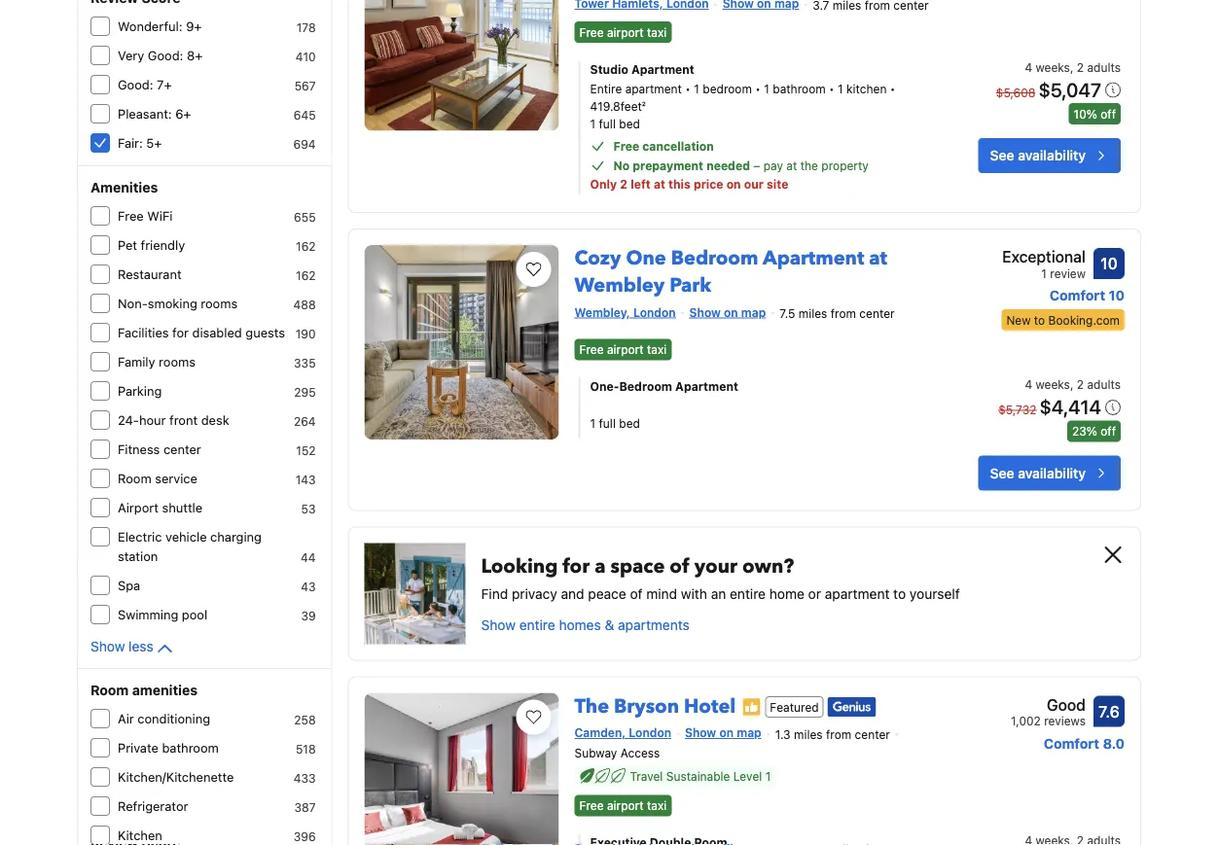 Task type: vqa. For each thing, say whether or not it's contained in the screenshot.


Task type: locate. For each thing, give the bounding box(es) containing it.
1 162 from the top
[[296, 239, 316, 253]]

0 vertical spatial london
[[633, 306, 676, 319]]

camden, london
[[575, 726, 671, 740]]

0 vertical spatial bedroom
[[671, 245, 758, 272]]

0 horizontal spatial apartment
[[625, 82, 682, 96]]

london down wembley
[[633, 306, 676, 319]]

2 up $4,414
[[1077, 378, 1084, 392]]

1 vertical spatial for
[[563, 553, 590, 580]]

1 vertical spatial map
[[737, 726, 762, 740]]

peace
[[588, 586, 626, 602]]

1 vertical spatial apartment
[[825, 586, 890, 602]]

0 vertical spatial 4 weeks , 2 adults
[[1025, 61, 1121, 74]]

1 vertical spatial apartment
[[763, 245, 864, 272]]

1 vertical spatial comfort
[[1044, 736, 1100, 752]]

0 vertical spatial for
[[172, 325, 189, 340]]

adults up $5,047
[[1087, 61, 1121, 74]]

pool
[[182, 608, 207, 622]]

1 vertical spatial good:
[[118, 77, 153, 92]]

adults up $4,414
[[1087, 378, 1121, 392]]

0 vertical spatial 2
[[1077, 61, 1084, 74]]

on down needed
[[727, 177, 741, 191]]

1 vertical spatial bed
[[619, 417, 640, 431]]

bathroom inside entire apartment • 1 bedroom • 1 bathroom • 1 kitchen • 419.8feet² 1 full bed
[[773, 82, 826, 96]]

show inside dropdown button
[[90, 639, 125, 655]]

the bryson hotel image
[[364, 693, 559, 846]]

map
[[741, 306, 766, 319], [737, 726, 762, 740]]

free down subway
[[580, 799, 604, 813]]

1 down studio apartment link
[[764, 82, 770, 96]]

10 right review
[[1101, 255, 1118, 273]]

see availability link for $5,047
[[979, 138, 1121, 173]]

24-
[[118, 413, 139, 428]]

1 inside exceptional 1 review
[[1042, 267, 1047, 280]]

free airport taxi
[[580, 26, 667, 39], [580, 343, 667, 357], [580, 799, 667, 813]]

for down non-smoking rooms
[[172, 325, 189, 340]]

at up 7.5 miles from center
[[869, 245, 887, 272]]

1 vertical spatial 4
[[1025, 378, 1033, 392]]

2 vertical spatial on
[[720, 726, 734, 740]]

availability
[[1018, 148, 1086, 164], [1018, 465, 1086, 481]]

see availability down 10%
[[990, 148, 1086, 164]]

2 vertical spatial 2
[[1077, 378, 1084, 392]]

2 adults from the top
[[1087, 378, 1121, 392]]

rooms down facilities for disabled guests
[[159, 355, 196, 369]]

this property is part of our preferred partner program. it's committed to providing excellent service and good value. it'll pay us a higher commission if you make a booking. image
[[742, 698, 761, 717], [742, 698, 761, 717]]

1 vertical spatial on
[[724, 306, 738, 319]]

178
[[296, 20, 316, 34]]

availability down 23%
[[1018, 465, 1086, 481]]

see for $5,047
[[990, 148, 1015, 164]]

7+
[[157, 77, 172, 92]]

0 vertical spatial see
[[990, 148, 1015, 164]]

comfort down review
[[1050, 288, 1106, 304]]

2 • from the left
[[755, 82, 761, 96]]

to right new
[[1034, 314, 1045, 327]]

review
[[1050, 267, 1086, 280]]

4 up "$5,608"
[[1025, 61, 1033, 74]]

0 vertical spatial full
[[599, 117, 616, 131]]

fitness
[[118, 442, 160, 457]]

from for 1.3
[[826, 728, 852, 741]]

2 weeks from the top
[[1036, 378, 1070, 392]]

show down the find at the left bottom
[[481, 617, 516, 633]]

to inside comfort 10 new to booking.com
[[1034, 314, 1045, 327]]

1 see from the top
[[990, 148, 1015, 164]]

0 vertical spatial see availability link
[[979, 138, 1121, 173]]

2 left 'left'
[[620, 177, 628, 191]]

1 vertical spatial see availability link
[[979, 456, 1121, 491]]

1 vertical spatial miles
[[794, 728, 823, 741]]

4 weeks , 2 adults for $5,047
[[1025, 61, 1121, 74]]

room
[[118, 471, 151, 486], [90, 683, 129, 699]]

bathroom down studio apartment link
[[773, 82, 826, 96]]

162 down 655 on the top left of the page
[[296, 239, 316, 253]]

bedroom up 1 full bed
[[619, 380, 672, 394]]

very good: 8+
[[118, 48, 203, 63]]

room for room service
[[118, 471, 151, 486]]

0 horizontal spatial for
[[172, 325, 189, 340]]

free airport taxi for $4,414
[[580, 343, 667, 357]]

bedroom
[[671, 245, 758, 272], [619, 380, 672, 394]]

center down front at the left of page
[[163, 442, 201, 457]]

1 adults from the top
[[1087, 61, 1121, 74]]

4 up $5,732
[[1025, 378, 1033, 392]]

1 vertical spatial ,
[[1070, 378, 1074, 392]]

center inside the 1.3 miles from center subway access
[[855, 728, 890, 741]]

3 free airport taxi from the top
[[580, 799, 667, 813]]

show on map down hotel
[[685, 726, 762, 740]]

looking for a space of your own? find privacy and peace of mind with an entire home or apartment to yourself
[[481, 553, 960, 602]]

pet friendly
[[118, 238, 185, 253]]

see availability link down 23%
[[979, 456, 1121, 491]]

0 vertical spatial from
[[831, 307, 856, 321]]

0 vertical spatial map
[[741, 306, 766, 319]]

1 horizontal spatial for
[[563, 553, 590, 580]]

1 4 weeks , 2 adults from the top
[[1025, 61, 1121, 74]]

2 for $5,047
[[1077, 61, 1084, 74]]

0 vertical spatial at
[[787, 159, 797, 172]]

refrigerator
[[118, 799, 188, 814]]

2 vertical spatial airport
[[607, 799, 644, 813]]

wembley
[[575, 273, 665, 299]]

2 availability from the top
[[1018, 465, 1086, 481]]

2 free airport taxi from the top
[[580, 343, 667, 357]]

1 airport from the top
[[607, 26, 644, 39]]

bedroom up the park
[[671, 245, 758, 272]]

4 • from the left
[[890, 82, 896, 96]]

for inside looking for a space of your own? find privacy and peace of mind with an entire home or apartment to yourself
[[563, 553, 590, 580]]

4 weeks , 2 adults for $4,414
[[1025, 378, 1121, 392]]

2 see availability link from the top
[[979, 456, 1121, 491]]

0 horizontal spatial at
[[654, 177, 666, 191]]

room up air
[[90, 683, 129, 699]]

airport shuttle
[[118, 501, 203, 515]]

•
[[685, 82, 691, 96], [755, 82, 761, 96], [829, 82, 835, 96], [890, 82, 896, 96]]

0 vertical spatial see availability
[[990, 148, 1086, 164]]

for left the a
[[563, 553, 590, 580]]

good: left 8+
[[148, 48, 183, 63]]

at inside cozy one bedroom apartment at wembley park
[[869, 245, 887, 272]]

0 vertical spatial taxi
[[647, 26, 667, 39]]

facilities
[[118, 325, 169, 340]]

1 horizontal spatial at
[[787, 159, 797, 172]]

availability for $5,047
[[1018, 148, 1086, 164]]

comfort for 8.0
[[1044, 736, 1100, 752]]

1 horizontal spatial to
[[1034, 314, 1045, 327]]

1 bed from the top
[[619, 117, 640, 131]]

1 down the one- on the top of the page
[[590, 417, 596, 431]]

8+
[[187, 48, 203, 63]]

show down the park
[[690, 306, 721, 319]]

center right 1.3
[[855, 728, 890, 741]]

0 vertical spatial bathroom
[[773, 82, 826, 96]]

show left less
[[90, 639, 125, 655]]

0 vertical spatial weeks
[[1036, 61, 1070, 74]]

2 vertical spatial free airport taxi
[[580, 799, 667, 813]]

hotel
[[684, 693, 736, 720]]

london up access
[[629, 726, 671, 740]]

park
[[670, 273, 711, 299]]

show on map
[[690, 306, 766, 319], [685, 726, 762, 740]]

map for good
[[737, 726, 762, 740]]

2 vertical spatial at
[[869, 245, 887, 272]]

availability for $4,414
[[1018, 465, 1086, 481]]

1 left kitchen
[[838, 82, 843, 96]]

on down cozy one bedroom apartment at wembley park
[[724, 306, 738, 319]]

0 vertical spatial comfort
[[1050, 288, 1106, 304]]

with
[[681, 586, 707, 602]]

center for 1.3 miles from center subway access
[[855, 728, 890, 741]]

from inside the 1.3 miles from center subway access
[[826, 728, 852, 741]]

bed down 419.8feet²
[[619, 117, 640, 131]]

0 vertical spatial 10
[[1101, 255, 1118, 273]]

2 full from the top
[[599, 417, 616, 431]]

from right 7.5
[[831, 307, 856, 321]]

at left "the"
[[787, 159, 797, 172]]

$5,732
[[999, 403, 1037, 417]]

1 vertical spatial room
[[90, 683, 129, 699]]

0 vertical spatial airport
[[607, 26, 644, 39]]

scored 10 element
[[1094, 248, 1125, 279]]

miles inside the 1.3 miles from center subway access
[[794, 728, 823, 741]]

1 right level
[[765, 770, 771, 784]]

the
[[801, 159, 818, 172]]

645
[[294, 108, 316, 122]]

1 vertical spatial taxi
[[647, 343, 667, 357]]

center
[[860, 307, 895, 321], [163, 442, 201, 457], [855, 728, 890, 741]]

• down studio apartment link
[[755, 82, 761, 96]]

or
[[808, 586, 821, 602]]

see availability
[[990, 148, 1086, 164], [990, 465, 1086, 481]]

bryson
[[614, 693, 679, 720]]

1 full from the top
[[599, 117, 616, 131]]

4 for $5,047
[[1025, 61, 1033, 74]]

see down $5,732
[[990, 465, 1015, 481]]

4 weeks , 2 adults up $4,414
[[1025, 378, 1121, 392]]

264
[[294, 415, 316, 428]]

miles right 7.5
[[799, 307, 827, 321]]

from right 1.3
[[826, 728, 852, 741]]

one-
[[590, 380, 619, 394]]

1 vertical spatial off
[[1101, 425, 1116, 438]]

0 vertical spatial ,
[[1070, 61, 1074, 74]]

0 vertical spatial room
[[118, 471, 151, 486]]

rooms up the disabled
[[201, 296, 238, 311]]

2 vertical spatial apartment
[[675, 380, 739, 394]]

price
[[694, 177, 724, 191]]

bathroom up kitchen/kitchenette
[[162, 741, 219, 756]]

1 vertical spatial full
[[599, 417, 616, 431]]

1 see availability from the top
[[990, 148, 1086, 164]]

map left 1.3
[[737, 726, 762, 740]]

spa
[[118, 579, 140, 593]]

10 down the scored 10 "element"
[[1109, 288, 1125, 304]]

1 vertical spatial bathroom
[[162, 741, 219, 756]]

9+
[[186, 19, 202, 34]]

1 availability from the top
[[1018, 148, 1086, 164]]

0 vertical spatial show on map
[[690, 306, 766, 319]]

0 horizontal spatial to
[[893, 586, 906, 602]]

0 vertical spatial apartment
[[625, 82, 682, 96]]

see availability down 23%
[[990, 465, 1086, 481]]

44
[[301, 551, 316, 564]]

homes
[[559, 617, 601, 633]]

694
[[293, 137, 316, 151]]

39
[[301, 609, 316, 623]]

0 horizontal spatial rooms
[[159, 355, 196, 369]]

8.0
[[1103, 736, 1125, 752]]

1 vertical spatial 4 weeks , 2 adults
[[1025, 378, 1121, 392]]

• left kitchen
[[829, 82, 835, 96]]

1 , from the top
[[1070, 61, 1074, 74]]

comfort down reviews
[[1044, 736, 1100, 752]]

1 horizontal spatial apartment
[[825, 586, 890, 602]]

miles right 1.3
[[794, 728, 823, 741]]

1 vertical spatial to
[[893, 586, 906, 602]]

see availability link down 10%
[[979, 138, 1121, 173]]

1 left bedroom
[[694, 82, 700, 96]]

1 vertical spatial show on map
[[685, 726, 762, 740]]

1 vertical spatial from
[[826, 728, 852, 741]]

1 4 from the top
[[1025, 61, 1033, 74]]

travel sustainable level 1
[[630, 770, 771, 784]]

apartment down studio apartment
[[625, 82, 682, 96]]

1 off from the top
[[1101, 107, 1116, 121]]

1 weeks from the top
[[1036, 61, 1070, 74]]

0 vertical spatial free airport taxi
[[580, 26, 667, 39]]

0 vertical spatial bed
[[619, 117, 640, 131]]

1 vertical spatial availability
[[1018, 465, 1086, 481]]

for for looking
[[563, 553, 590, 580]]

of left mind
[[630, 586, 643, 602]]

2 162 from the top
[[296, 269, 316, 282]]

taxi up one-bedroom apartment
[[647, 343, 667, 357]]

see down "$5,608"
[[990, 148, 1015, 164]]

london for good
[[629, 726, 671, 740]]

room up airport
[[118, 471, 151, 486]]

airport up studio
[[607, 26, 644, 39]]

7.5
[[780, 307, 795, 321]]

2 vertical spatial taxi
[[647, 799, 667, 813]]

full down 419.8feet²
[[599, 117, 616, 131]]

property
[[822, 159, 869, 172]]

weeks up $5,047
[[1036, 61, 1070, 74]]

show on map down cozy one bedroom apartment at wembley park
[[690, 306, 766, 319]]

0 vertical spatial 4
[[1025, 61, 1033, 74]]

on down hotel
[[720, 726, 734, 740]]

off right 10%
[[1101, 107, 1116, 121]]

1 horizontal spatial of
[[670, 553, 690, 580]]

at right 'left'
[[654, 177, 666, 191]]

airport down the wembley, london
[[607, 343, 644, 357]]

1 horizontal spatial rooms
[[201, 296, 238, 311]]

1 vertical spatial entire
[[519, 617, 555, 633]]

taxi up studio apartment
[[647, 26, 667, 39]]

1 vertical spatial see
[[990, 465, 1015, 481]]

off right 23%
[[1101, 425, 1116, 438]]

looking for a space of your own? image
[[364, 544, 466, 645]]

1 horizontal spatial entire
[[730, 586, 766, 602]]

entire inside looking for a space of your own? find privacy and peace of mind with an entire home or apartment to yourself
[[730, 586, 766, 602]]

, up $5,047
[[1070, 61, 1074, 74]]

map left 7.5
[[741, 306, 766, 319]]

1 vertical spatial 10
[[1109, 288, 1125, 304]]

of up with
[[670, 553, 690, 580]]

fitness center
[[118, 442, 201, 457]]

0 vertical spatial off
[[1101, 107, 1116, 121]]

show down hotel
[[685, 726, 716, 740]]

• left bedroom
[[685, 82, 691, 96]]

wifi
[[147, 209, 173, 223]]

electric
[[118, 530, 162, 544]]

4 for $4,414
[[1025, 378, 1033, 392]]

162 up 488
[[296, 269, 316, 282]]

0 vertical spatial entire
[[730, 586, 766, 602]]

2 4 from the top
[[1025, 378, 1033, 392]]

airport down travel
[[607, 799, 644, 813]]

cancellation
[[643, 139, 714, 153]]

1 vertical spatial of
[[630, 586, 643, 602]]

entire right an
[[730, 586, 766, 602]]

0 vertical spatial 162
[[296, 239, 316, 253]]

availability down 10%
[[1018, 148, 1086, 164]]

0 horizontal spatial of
[[630, 586, 643, 602]]

home
[[770, 586, 805, 602]]

162 for restaurant
[[296, 269, 316, 282]]

, for $4,414
[[1070, 378, 1074, 392]]

apartment right or
[[825, 586, 890, 602]]

, up $4,414
[[1070, 378, 1074, 392]]

567
[[295, 79, 316, 92]]

2 horizontal spatial at
[[869, 245, 887, 272]]

1.3 miles from center subway access
[[575, 728, 890, 760]]

good: left the 7+
[[118, 77, 153, 92]]

2 , from the top
[[1070, 378, 1074, 392]]

0 vertical spatial center
[[860, 307, 895, 321]]

off
[[1101, 107, 1116, 121], [1101, 425, 1116, 438]]

free down wembley,
[[580, 343, 604, 357]]

0 vertical spatial of
[[670, 553, 690, 580]]

1 vertical spatial weeks
[[1036, 378, 1070, 392]]

see
[[990, 148, 1015, 164], [990, 465, 1015, 481]]

no
[[614, 159, 630, 172]]

free wifi
[[118, 209, 173, 223]]

to left yourself
[[893, 586, 906, 602]]

taxi for $4,414
[[647, 343, 667, 357]]

10 inside the scored 10 "element"
[[1101, 255, 1118, 273]]

taxi down travel
[[647, 799, 667, 813]]

0 vertical spatial miles
[[799, 307, 827, 321]]

airport for $5,047
[[607, 26, 644, 39]]

1 vertical spatial free airport taxi
[[580, 343, 667, 357]]

needed
[[707, 159, 750, 172]]

2 airport from the top
[[607, 343, 644, 357]]

2 taxi from the top
[[647, 343, 667, 357]]

miles for 7.5
[[799, 307, 827, 321]]

free airport taxi for $5,047
[[580, 26, 667, 39]]

1 taxi from the top
[[647, 26, 667, 39]]

air
[[118, 712, 134, 726]]

2 up $5,047
[[1077, 61, 1084, 74]]

0 horizontal spatial entire
[[519, 617, 555, 633]]

1 vertical spatial 162
[[296, 269, 316, 282]]

apartment inside entire apartment • 1 bedroom • 1 bathroom • 1 kitchen • 419.8feet² 1 full bed
[[625, 82, 682, 96]]

0 vertical spatial to
[[1034, 314, 1045, 327]]

1 full bed
[[590, 417, 640, 431]]

bed down the one- on the top of the page
[[619, 417, 640, 431]]

for for facilities
[[172, 325, 189, 340]]

1 vertical spatial london
[[629, 726, 671, 740]]

rooms
[[201, 296, 238, 311], [159, 355, 196, 369]]

, for $5,047
[[1070, 61, 1074, 74]]

air conditioning
[[118, 712, 210, 726]]

free airport taxi down travel
[[580, 799, 667, 813]]

center right 7.5
[[860, 307, 895, 321]]

studio apartment
[[590, 62, 695, 76]]

fair:
[[118, 136, 143, 150]]

2 4 weeks , 2 adults from the top
[[1025, 378, 1121, 392]]

free airport taxi up studio
[[580, 26, 667, 39]]

comfort inside comfort 10 new to booking.com
[[1050, 288, 1106, 304]]

1 vertical spatial see availability
[[990, 465, 1086, 481]]

full inside entire apartment • 1 bedroom • 1 bathroom • 1 kitchen • 419.8feet² 1 full bed
[[599, 117, 616, 131]]

0 vertical spatial adults
[[1087, 61, 1121, 74]]

1 horizontal spatial bathroom
[[773, 82, 826, 96]]

2 see availability from the top
[[990, 465, 1086, 481]]

• right kitchen
[[890, 82, 896, 96]]

4 weeks , 2 adults up $5,047
[[1025, 61, 1121, 74]]

1 vertical spatial airport
[[607, 343, 644, 357]]

access
[[621, 747, 660, 760]]

2 vertical spatial center
[[855, 728, 890, 741]]

show less
[[90, 639, 153, 655]]

exceptional 1 review
[[1002, 248, 1086, 280]]

genius discounts available at this property. image
[[828, 698, 876, 717], [828, 698, 876, 717]]

295
[[294, 385, 316, 399]]

on for good
[[720, 726, 734, 740]]

shuttle
[[162, 501, 203, 515]]

2 off from the top
[[1101, 425, 1116, 438]]

0 vertical spatial good:
[[148, 48, 183, 63]]

weeks up $4,414
[[1036, 378, 1070, 392]]

2 see from the top
[[990, 465, 1015, 481]]

entire down the privacy
[[519, 617, 555, 633]]

1 vertical spatial adults
[[1087, 378, 1121, 392]]

0 vertical spatial availability
[[1018, 148, 1086, 164]]

1 vertical spatial center
[[163, 442, 201, 457]]

free airport taxi down the wembley, london
[[580, 343, 667, 357]]

very
[[118, 48, 144, 63]]

kitchen
[[118, 829, 162, 843]]

one-bedroom apartment link
[[590, 378, 919, 396]]

10%
[[1074, 107, 1098, 121]]

1 down exceptional
[[1042, 267, 1047, 280]]

1 free airport taxi from the top
[[580, 26, 667, 39]]

1 vertical spatial at
[[654, 177, 666, 191]]

10
[[1101, 255, 1118, 273], [1109, 288, 1125, 304]]

3 • from the left
[[829, 82, 835, 96]]

restaurant
[[118, 267, 182, 282]]

0 horizontal spatial bathroom
[[162, 741, 219, 756]]

1 see availability link from the top
[[979, 138, 1121, 173]]

off for $5,047
[[1101, 107, 1116, 121]]



Task type: describe. For each thing, give the bounding box(es) containing it.
airport for $4,414
[[607, 343, 644, 357]]

disabled
[[192, 325, 242, 340]]

7.6
[[1099, 703, 1120, 721]]

fair: 5+
[[118, 136, 162, 150]]

23% off
[[1072, 425, 1116, 438]]

10 inside comfort 10 new to booking.com
[[1109, 288, 1125, 304]]

5+
[[146, 136, 162, 150]]

1,002
[[1011, 715, 1041, 728]]

bed inside entire apartment • 1 bedroom • 1 bathroom • 1 kitchen • 419.8feet² 1 full bed
[[619, 117, 640, 131]]

7.5 miles from center
[[780, 307, 895, 321]]

private bathroom
[[118, 741, 219, 756]]

marlin apartments commercial road - limehouse image
[[364, 0, 559, 131]]

charging
[[210, 530, 262, 544]]

adults for $4,414
[[1087, 378, 1121, 392]]

swimming pool
[[118, 608, 207, 622]]

kitchen
[[847, 82, 887, 96]]

24-hour front desk
[[118, 413, 229, 428]]

free up the no
[[614, 139, 640, 153]]

no prepayment needed – pay at the property
[[614, 159, 869, 172]]

the
[[575, 693, 609, 720]]

2 bed from the top
[[619, 417, 640, 431]]

1 • from the left
[[685, 82, 691, 96]]

hour
[[139, 413, 166, 428]]

1 vertical spatial bedroom
[[619, 380, 672, 394]]

reviews
[[1044, 715, 1086, 728]]

433
[[294, 772, 316, 785]]

mind
[[646, 586, 677, 602]]

bedroom inside cozy one bedroom apartment at wembley park
[[671, 245, 758, 272]]

entire inside "button"
[[519, 617, 555, 633]]

non-smoking rooms
[[118, 296, 238, 311]]

pet
[[118, 238, 137, 253]]

facilities for disabled guests
[[118, 325, 285, 340]]

yourself
[[910, 586, 960, 602]]

1 vertical spatial 2
[[620, 177, 628, 191]]

cozy one bedroom apartment at wembley park
[[575, 245, 887, 299]]

miles for 1.3
[[794, 728, 823, 741]]

410
[[296, 50, 316, 63]]

booking.com
[[1049, 314, 1120, 327]]

studio apartment link
[[590, 61, 919, 78]]

show on map for exceptional
[[690, 306, 766, 319]]

0 vertical spatial rooms
[[201, 296, 238, 311]]

good element
[[1011, 693, 1086, 717]]

162 for pet friendly
[[296, 239, 316, 253]]

entire
[[590, 82, 622, 96]]

2 for $4,414
[[1077, 378, 1084, 392]]

free down amenities
[[118, 209, 144, 223]]

pay
[[764, 159, 783, 172]]

site
[[767, 177, 789, 191]]

london for exceptional
[[633, 306, 676, 319]]

taxi for $5,047
[[647, 26, 667, 39]]

free up studio
[[580, 26, 604, 39]]

190
[[296, 327, 316, 341]]

studio
[[590, 62, 628, 76]]

to inside looking for a space of your own? find privacy and peace of mind with an entire home or apartment to yourself
[[893, 586, 906, 602]]

0 vertical spatial apartment
[[631, 62, 695, 76]]

less
[[129, 639, 153, 655]]

family rooms
[[118, 355, 196, 369]]

cozy one bedroom apartment at wembley park image
[[364, 245, 559, 440]]

see availability for $4,414
[[990, 465, 1086, 481]]

swimming
[[118, 608, 178, 622]]

new
[[1007, 314, 1031, 327]]

cozy one bedroom apartment at wembley park link
[[575, 238, 887, 299]]

show on map for good
[[685, 726, 762, 740]]

on for exceptional
[[724, 306, 738, 319]]

scored 7.6 element
[[1094, 696, 1125, 727]]

exceptional
[[1002, 248, 1086, 266]]

amenities
[[90, 180, 158, 196]]

apartments
[[618, 617, 690, 633]]

weeks for $5,047
[[1036, 61, 1070, 74]]

exceptional element
[[1002, 245, 1086, 269]]

private
[[118, 741, 159, 756]]

own?
[[742, 553, 794, 580]]

387
[[294, 801, 316, 814]]

and
[[561, 586, 584, 602]]

this
[[669, 177, 691, 191]]

parking
[[118, 384, 162, 398]]

show inside "button"
[[481, 617, 516, 633]]

room amenities
[[90, 683, 198, 699]]

43
[[301, 580, 316, 594]]

center for 7.5 miles from center
[[860, 307, 895, 321]]

3 taxi from the top
[[647, 799, 667, 813]]

3 airport from the top
[[607, 799, 644, 813]]

good: 7+
[[118, 77, 172, 92]]

wonderful:
[[118, 19, 183, 34]]

space
[[611, 553, 665, 580]]

pleasant: 6+
[[118, 107, 191, 121]]

adults for $5,047
[[1087, 61, 1121, 74]]

desk
[[201, 413, 229, 428]]

looking
[[481, 553, 558, 580]]

wonderful: 9+
[[118, 19, 202, 34]]

only
[[590, 177, 617, 191]]

kitchen/kitchenette
[[118, 770, 234, 785]]

weeks for $4,414
[[1036, 378, 1070, 392]]

free cancellation
[[614, 139, 714, 153]]

prepayment
[[633, 159, 704, 172]]

apartment inside cozy one bedroom apartment at wembley park
[[763, 245, 864, 272]]

see availability for $5,047
[[990, 148, 1086, 164]]

off for $4,414
[[1101, 425, 1116, 438]]

map for exceptional
[[741, 306, 766, 319]]

see availability link for $4,414
[[979, 456, 1121, 491]]

comfort for 10
[[1050, 288, 1106, 304]]

show entire homes & apartments
[[481, 617, 690, 633]]

335
[[294, 356, 316, 370]]

–
[[753, 159, 760, 172]]

subway
[[575, 747, 617, 760]]

room for room amenities
[[90, 683, 129, 699]]

wembley,
[[575, 306, 630, 319]]

23%
[[1072, 425, 1098, 438]]

friendly
[[141, 238, 185, 253]]

guests
[[246, 325, 285, 340]]

0 vertical spatial on
[[727, 177, 741, 191]]

our
[[744, 177, 764, 191]]

&
[[605, 617, 614, 633]]

6+
[[175, 107, 191, 121]]

488
[[293, 298, 316, 311]]

143
[[296, 473, 316, 487]]

an
[[711, 586, 726, 602]]

from for 7.5
[[831, 307, 856, 321]]

one-bedroom apartment
[[590, 380, 739, 394]]

amenities
[[132, 683, 198, 699]]

bedroom
[[703, 82, 752, 96]]

cozy
[[575, 245, 621, 272]]

see for $4,414
[[990, 465, 1015, 481]]

non-
[[118, 296, 148, 311]]

vehicle
[[165, 530, 207, 544]]

1 down 419.8feet²
[[590, 117, 596, 131]]

1.3
[[775, 728, 791, 741]]

room service
[[118, 471, 197, 486]]

apartment inside looking for a space of your own? find privacy and peace of mind with an entire home or apartment to yourself
[[825, 586, 890, 602]]

10% off
[[1074, 107, 1116, 121]]



